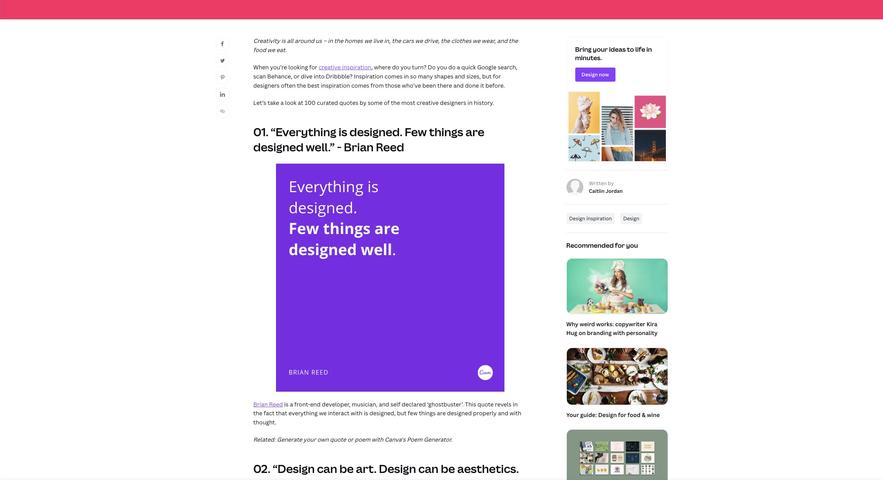Task type: locate. For each thing, give the bounding box(es) containing it.
why
[[396, 477, 418, 481]]

in
[[328, 37, 333, 45], [647, 45, 652, 54], [404, 73, 409, 80], [468, 99, 473, 107], [513, 401, 518, 409]]

1 horizontal spatial or
[[348, 437, 353, 444]]

1 vertical spatial but
[[397, 410, 406, 418]]

do up shapes
[[448, 64, 456, 71]]

related: generate your own quote or poem with canva's poem generator .
[[253, 437, 453, 444]]

0 vertical spatial it
[[480, 82, 484, 89]]

1 horizontal spatial comes
[[385, 73, 403, 80]]

comes down "inspiration"
[[351, 82, 369, 89]]

food left &
[[628, 412, 641, 419]]

caitlin jordan link
[[589, 188, 623, 195]]

well."
[[306, 140, 335, 155]]

100
[[305, 99, 315, 107]]

0 vertical spatial your
[[593, 45, 608, 54]]

we right cars
[[415, 37, 423, 45]]

often
[[281, 82, 296, 89]]

1 horizontal spatial quote
[[478, 401, 494, 409]]

you down design link
[[626, 242, 638, 250]]

your guide: design for food & wine
[[566, 412, 660, 419]]

are down history.
[[466, 124, 484, 140]]

thought.
[[253, 419, 277, 427]]

1 vertical spatial comes
[[351, 82, 369, 89]]

guide design food wine image
[[567, 349, 668, 405]]

and right wear,
[[497, 37, 508, 45]]

we down 'end' at the bottom of the page
[[319, 410, 327, 418]]

by
[[360, 99, 366, 107], [608, 180, 614, 187]]

bring
[[575, 45, 592, 54]]

designed down this
[[447, 410, 472, 418]]

1 horizontal spatial a
[[290, 401, 293, 409]]

is left all
[[281, 37, 286, 45]]

interact
[[328, 410, 349, 418]]

inspiration up "inspiration"
[[342, 64, 371, 71]]

the right wear,
[[509, 37, 518, 45]]

1 vertical spatial reed
[[269, 401, 283, 409]]

0 horizontal spatial designed
[[253, 140, 304, 155]]

1 horizontal spatial brian
[[344, 140, 374, 155]]

brian up fact
[[253, 401, 268, 409]]

1 vertical spatial designers
[[440, 99, 466, 107]]

2 horizontal spatial you
[[626, 242, 638, 250]]

with
[[613, 330, 625, 338], [351, 410, 363, 418], [510, 410, 521, 418], [372, 437, 383, 444]]

the right drive,
[[441, 37, 450, 45]]

your right the bring
[[593, 45, 608, 54]]

the left fact
[[253, 410, 262, 418]]

2 horizontal spatial a
[[457, 64, 460, 71]]

1 horizontal spatial but
[[482, 73, 492, 80]]

food down creativity
[[253, 46, 266, 54]]

1 vertical spatial it
[[421, 477, 429, 481]]

own
[[317, 437, 329, 444]]

0 vertical spatial so
[[410, 73, 417, 80]]

0 vertical spatial reed
[[376, 140, 404, 155]]

in up the who've
[[404, 73, 409, 80]]

0 vertical spatial quote
[[478, 401, 494, 409]]

so inside , where do you turn? do you do a quick google search, scan behance, or dive into dribbble? inspiration comes in so many shapes and sizes, but for designers often the best inspiration comes from those who've been there and done it before.
[[410, 73, 417, 80]]

to
[[627, 45, 634, 54]]

1 horizontal spatial do
[[448, 64, 456, 71]]

1 vertical spatial creative
[[417, 99, 439, 107]]

creative down been on the left of page
[[417, 99, 439, 107]]

can up the why
[[418, 462, 439, 477]]

is a front-end developer, musician, and self declared 'ghostbuster'. this quote revels in the fact that everything we interact with is designed, but few things are designed properly and with thought.
[[253, 401, 521, 427]]

in right life
[[647, 45, 652, 54]]

02.
[[253, 462, 270, 477]]

1 vertical spatial inspiration
[[321, 82, 350, 89]]

0 vertical spatial designers
[[253, 82, 280, 89]]

do right where
[[392, 64, 399, 71]]

0 vertical spatial but
[[482, 73, 492, 80]]

we down creativity
[[267, 46, 275, 54]]

food
[[253, 46, 266, 54], [628, 412, 641, 419]]

2 be from the left
[[441, 462, 455, 477]]

1 vertical spatial designed
[[447, 410, 472, 418]]

0 vertical spatial food
[[253, 46, 266, 54]]

you
[[401, 64, 411, 71], [437, 64, 447, 71], [626, 242, 638, 250]]

you left turn?
[[401, 64, 411, 71]]

so
[[410, 73, 417, 80], [304, 477, 317, 481]]

0 horizontal spatial creative
[[319, 64, 341, 71]]

inspiration
[[342, 64, 371, 71], [321, 82, 350, 89], [587, 215, 612, 222]]

it inside , where do you turn? do you do a quick google search, scan behance, or dive into dribbble? inspiration comes in so many shapes and sizes, but for designers often the best inspiration comes from those who've been there and done it before.
[[480, 82, 484, 89]]

dive
[[301, 73, 312, 80]]

so down "design on the bottom of page
[[304, 477, 317, 481]]

or left the poem
[[348, 437, 353, 444]]

it
[[480, 82, 484, 89], [421, 477, 429, 481]]

reed up that
[[269, 401, 283, 409]]

0 vertical spatial a
[[457, 64, 460, 71]]

0 vertical spatial things
[[429, 124, 463, 140]]

1 horizontal spatial by
[[608, 180, 614, 187]]

or down looking
[[294, 73, 300, 80]]

with down revels
[[510, 410, 521, 418]]

reed down designed.
[[376, 140, 404, 155]]

by left some
[[360, 99, 366, 107]]

in inside creativity is all around us – in the homes we live in, the cars we drive, the clothes we wear, and the food we eat.
[[328, 37, 333, 45]]

2 vertical spatial a
[[290, 401, 293, 409]]

0 horizontal spatial your
[[303, 437, 316, 444]]

0 horizontal spatial so
[[304, 477, 317, 481]]

for inside , where do you turn? do you do a quick google search, scan behance, or dive into dribbble? inspiration comes in so many shapes and sizes, but for designers often the best inspiration comes from those who've been there and done it before.
[[493, 73, 501, 80]]

eat.
[[276, 46, 287, 54]]

0 horizontal spatial reed
[[269, 401, 283, 409]]

in right –
[[328, 37, 333, 45]]

personality
[[626, 330, 658, 338]]

do
[[428, 64, 436, 71]]

food inside creativity is all around us – in the homes we live in, the cars we drive, the clothes we wear, and the food we eat.
[[253, 46, 266, 54]]

can up simple,
[[317, 462, 337, 477]]

you up shapes
[[437, 64, 447, 71]]

0 horizontal spatial brian
[[253, 401, 268, 409]]

0 horizontal spatial quote
[[330, 437, 346, 444]]

.
[[451, 437, 453, 444]]

front-
[[294, 401, 310, 409]]

but left few at the bottom of page
[[397, 410, 406, 418]]

0 horizontal spatial do
[[392, 64, 399, 71]]

things right few at the bottom of page
[[419, 410, 436, 418]]

those
[[385, 82, 401, 89]]

history.
[[474, 99, 494, 107]]

1 vertical spatial your
[[303, 437, 316, 444]]

but inside , where do you turn? do you do a quick google search, scan behance, or dive into dribbble? inspiration comes in so many shapes and sizes, but for designers often the best inspiration comes from those who've been there and done it before.
[[482, 73, 492, 80]]

0 horizontal spatial designers
[[253, 82, 280, 89]]

why weird works: copywriter kira hug on branding with personality link
[[566, 259, 668, 340]]

art.
[[356, 462, 377, 477]]

is right the why
[[431, 477, 440, 481]]

1 horizontal spatial you
[[437, 64, 447, 71]]

before.
[[486, 82, 505, 89]]

0 vertical spatial designed
[[253, 140, 304, 155]]

1 horizontal spatial can
[[418, 462, 439, 477]]

fact
[[264, 410, 275, 418]]

creative up dribbble?
[[319, 64, 341, 71]]

designed inside 01. "everything is designed. few things are designed well." - brian reed
[[253, 140, 304, 155]]

recommended for you
[[566, 242, 638, 250]]

0 horizontal spatial be
[[340, 462, 354, 477]]

with inside why weird works: copywriter kira hug on branding with personality
[[613, 330, 625, 338]]

few
[[405, 124, 427, 140]]

brian reed link
[[253, 401, 283, 409]]

0 horizontal spatial comes
[[351, 82, 369, 89]]

be up simple,
[[340, 462, 354, 477]]

1 horizontal spatial your
[[593, 45, 608, 54]]

and down quick
[[455, 73, 465, 80]]

behance,
[[267, 73, 292, 80]]

a left quick
[[457, 64, 460, 71]]

quote right own
[[330, 437, 346, 444]]

0 horizontal spatial you
[[401, 64, 411, 71]]

comes up those
[[385, 73, 403, 80]]

0 vertical spatial by
[[360, 99, 366, 107]]

0 horizontal spatial food
[[253, 46, 266, 54]]

1 vertical spatial brian
[[253, 401, 268, 409]]

0 vertical spatial or
[[294, 73, 300, 80]]

1 vertical spatial things
[[419, 410, 436, 418]]

sizes,
[[466, 73, 481, 80]]

1 horizontal spatial reed
[[376, 140, 404, 155]]

1 horizontal spatial designed
[[447, 410, 472, 418]]

kira hug image
[[567, 259, 668, 314]]

are down 'ghostbuster'.
[[437, 410, 446, 418]]

1 horizontal spatial are
[[466, 124, 484, 140]]

0 vertical spatial brian
[[344, 140, 374, 155]]

by up jordan
[[608, 180, 614, 187]]

1 vertical spatial food
[[628, 412, 641, 419]]

it right the done
[[480, 82, 484, 89]]

in left history.
[[468, 99, 473, 107]]

1 horizontal spatial designers
[[440, 99, 466, 107]]

into
[[314, 73, 325, 80]]

is down "design on the bottom of page
[[293, 477, 301, 481]]

the
[[334, 37, 343, 45], [392, 37, 401, 45], [441, 37, 450, 45], [509, 37, 518, 45], [297, 82, 306, 89], [391, 99, 400, 107], [253, 410, 262, 418]]

and
[[497, 37, 508, 45], [455, 73, 465, 80], [453, 82, 464, 89], [379, 401, 389, 409], [498, 410, 508, 418]]

quote up properly
[[478, 401, 494, 409]]

with down the copywriter at the right bottom
[[613, 330, 625, 338]]

so up the who've
[[410, 73, 417, 80]]

inspiration up recommended for you
[[587, 215, 612, 222]]

inspiration down dribbble?
[[321, 82, 350, 89]]

in right revels
[[513, 401, 518, 409]]

quick
[[461, 64, 476, 71]]

1 horizontal spatial so
[[410, 73, 417, 80]]

from
[[371, 82, 384, 89]]

designers down there
[[440, 99, 466, 107]]

2 can from the left
[[418, 462, 439, 477]]

but down google
[[482, 73, 492, 80]]

designers inside , where do you turn? do you do a quick google search, scan behance, or dive into dribbble? inspiration comes in so many shapes and sizes, but for designers often the best inspiration comes from those who've been there and done it before.
[[253, 82, 280, 89]]

1 vertical spatial by
[[608, 180, 614, 187]]

a inside , where do you turn? do you do a quick google search, scan behance, or dive into dribbble? inspiration comes in so many shapes and sizes, but for designers often the best inspiration comes from those who've been there and done it before.
[[457, 64, 460, 71]]

design inspiration
[[569, 215, 612, 222]]

0 vertical spatial creative
[[319, 64, 341, 71]]

in,
[[384, 37, 391, 45]]

designers down scan
[[253, 82, 280, 89]]

0 horizontal spatial or
[[294, 73, 300, 80]]

poem
[[355, 437, 370, 444]]

do
[[392, 64, 399, 71], [448, 64, 456, 71]]

0 vertical spatial comes
[[385, 73, 403, 80]]

1 vertical spatial or
[[348, 437, 353, 444]]

0 horizontal spatial can
[[317, 462, 337, 477]]

1 can from the left
[[317, 462, 337, 477]]

for
[[309, 64, 317, 71], [493, 73, 501, 80], [615, 242, 625, 250], [618, 412, 626, 419]]

the inside is a front-end developer, musician, and self declared 'ghostbuster'. this quote revels in the fact that everything we interact with is designed, but few things are designed properly and with thought.
[[253, 410, 262, 418]]

01.
[[253, 124, 268, 140]]

but
[[482, 73, 492, 80], [397, 410, 406, 418]]

a
[[457, 64, 460, 71], [281, 99, 284, 107], [290, 401, 293, 409]]

be down .
[[441, 462, 455, 477]]

kira
[[647, 321, 657, 329]]

with down musician,
[[351, 410, 363, 418]]

1 horizontal spatial be
[[441, 462, 455, 477]]

and inside creativity is all around us – in the homes we live in, the cars we drive, the clothes we wear, and the food we eat.
[[497, 37, 508, 45]]

the down dive at the top of the page
[[297, 82, 306, 89]]

things right few
[[429, 124, 463, 140]]

it right the why
[[421, 477, 429, 481]]

for up before.
[[493, 73, 501, 80]]

on
[[579, 330, 586, 338]]

be
[[340, 462, 354, 477], [441, 462, 455, 477]]

with right the poem
[[372, 437, 383, 444]]

1 vertical spatial are
[[437, 410, 446, 418]]

things inside is a front-end developer, musician, and self declared 'ghostbuster'. this quote revels in the fact that everything we interact with is designed, but few things are designed properly and with thought.
[[419, 410, 436, 418]]

are inside 01. "everything is designed. few things are designed well." - brian reed
[[466, 124, 484, 140]]

search,
[[498, 64, 517, 71]]

1 vertical spatial so
[[304, 477, 317, 481]]

0 horizontal spatial are
[[437, 410, 446, 418]]

brian
[[344, 140, 374, 155], [253, 401, 268, 409]]

reed inside 01. "everything is designed. few things are designed well." - brian reed
[[376, 140, 404, 155]]

brian right -
[[344, 140, 374, 155]]

the right –
[[334, 37, 343, 45]]

01. "everything is designed. few things are designed well." - brian reed
[[253, 124, 484, 155]]

is up -
[[339, 124, 347, 140]]

0 horizontal spatial it
[[421, 477, 429, 481]]

for up "into" on the top of the page
[[309, 64, 317, 71]]

0 horizontal spatial a
[[281, 99, 284, 107]]

0 horizontal spatial but
[[397, 410, 406, 418]]

a left "look"
[[281, 99, 284, 107]]

a showcase of 100 design quotes to ignite your inspiration image
[[0, 0, 883, 19]]

a left the front-
[[290, 401, 293, 409]]

ideas
[[609, 45, 626, 54]]

your left own
[[303, 437, 316, 444]]

1 horizontal spatial it
[[480, 82, 484, 89]]

in inside , where do you turn? do you do a quick google search, scan behance, or dive into dribbble? inspiration comes in so many shapes and sizes, but for designers often the best inspiration comes from those who've been there and done it before.
[[404, 73, 409, 80]]

0 horizontal spatial by
[[360, 99, 366, 107]]

0 vertical spatial are
[[466, 124, 484, 140]]

designed down 01.
[[253, 140, 304, 155]]

simple,
[[319, 477, 358, 481]]



Task type: describe. For each thing, give the bounding box(es) containing it.
or inside , where do you turn? do you do a quick google search, scan behance, or dive into dribbble? inspiration comes in so many shapes and sizes, but for designers often the best inspiration comes from those who've been there and done it before.
[[294, 73, 300, 80]]

around
[[295, 37, 314, 45]]

recommended
[[566, 242, 614, 250]]

drive,
[[424, 37, 440, 45]]

1 vertical spatial quote
[[330, 437, 346, 444]]

curated
[[317, 99, 338, 107]]

is inside creativity is all around us – in the homes we live in, the cars we drive, the clothes we wear, and the food we eat.
[[281, 37, 286, 45]]

inspiration inside , where do you turn? do you do a quick google search, scan behance, or dive into dribbble? inspiration comes in so many shapes and sizes, but for designers often the best inspiration comes from those who've been there and done it before.
[[321, 82, 350, 89]]

is inside 01. "everything is designed. few things are designed well." - brian reed
[[339, 124, 347, 140]]

brian inside 01. "everything is designed. few things are designed well." - brian reed
[[344, 140, 374, 155]]

related:
[[253, 437, 276, 444]]

end
[[310, 401, 321, 409]]

you're
[[270, 64, 287, 71]]

clothes
[[451, 37, 471, 45]]

all
[[287, 37, 293, 45]]

been
[[422, 82, 436, 89]]

turn?
[[412, 64, 427, 71]]

developer,
[[322, 401, 351, 409]]

2 vertical spatial inspiration
[[587, 215, 612, 222]]

the right of
[[391, 99, 400, 107]]

1 horizontal spatial food
[[628, 412, 641, 419]]

works:
[[596, 321, 614, 329]]

that's
[[361, 477, 393, 481]]

everything
[[289, 410, 318, 418]]

are inside is a front-end developer, musician, and self declared 'ghostbuster'. this quote revels in the fact that everything we interact with is designed, but few things are designed properly and with thought.
[[437, 410, 446, 418]]

dribbble?
[[326, 73, 353, 80]]

and left the done
[[453, 82, 464, 89]]

caitlin
[[589, 188, 605, 195]]

your guide: design for food & wine link
[[566, 348, 668, 422]]

copywriter
[[615, 321, 645, 329]]

when you're looking for creative inspiration
[[253, 64, 371, 71]]

creativity
[[253, 37, 280, 45]]

designed inside is a front-end developer, musician, and self declared 'ghostbuster'. this quote revels in the fact that everything we interact with is designed, but few things are designed properly and with thought.
[[447, 410, 472, 418]]

minutes.
[[575, 53, 602, 62]]

creative inspiration link
[[319, 64, 371, 71]]

2 do from the left
[[448, 64, 456, 71]]

wine
[[647, 412, 660, 419]]

musician,
[[352, 401, 378, 409]]

&
[[642, 412, 646, 419]]

let's take a look at 100 curated quotes by some of the most creative designers in history.
[[253, 99, 494, 107]]

google
[[477, 64, 497, 71]]

self
[[391, 401, 400, 409]]

for down design link
[[615, 242, 625, 250]]

that
[[276, 410, 287, 418]]

who've
[[402, 82, 421, 89]]

generate
[[277, 437, 302, 444]]

written by caitlin jordan
[[589, 180, 623, 195]]

branding
[[587, 330, 612, 338]]

take
[[268, 99, 279, 107]]

so inside '02. "design can be art. design can be aesthetics. design is so simple, that's why it is s'
[[304, 477, 317, 481]]

cars
[[402, 37, 414, 45]]

and up designed,
[[379, 401, 389, 409]]

inspiration
[[354, 73, 383, 80]]

in inside is a front-end developer, musician, and self declared 'ghostbuster'. this quote revels in the fact that everything we interact with is designed, but few things are designed properly and with thought.
[[513, 401, 518, 409]]

why weird works: copywriter kira hug on branding with personality
[[566, 321, 658, 338]]

designed,
[[370, 410, 396, 418]]

but inside is a front-end developer, musician, and self declared 'ghostbuster'. this quote revels in the fact that everything we interact with is designed, but few things are designed properly and with thought.
[[397, 410, 406, 418]]

of
[[384, 99, 390, 107]]

declared
[[402, 401, 426, 409]]

bring your ideas to life in minutes.
[[575, 45, 652, 62]]

bring your ideas to life in minutes. link
[[566, 37, 668, 162]]

1 horizontal spatial creative
[[417, 99, 439, 107]]

'ghostbuster'.
[[427, 401, 464, 409]]

at
[[298, 99, 303, 107]]

live
[[373, 37, 383, 45]]

for left &
[[618, 412, 626, 419]]

aesthetics.
[[457, 462, 519, 477]]

creativity is all around us – in the homes we live in, the cars we drive, the clothes we wear, and the food we eat.
[[253, 37, 518, 54]]

when
[[253, 64, 269, 71]]

and down revels
[[498, 410, 508, 418]]

revels
[[495, 401, 511, 409]]

1 do from the left
[[392, 64, 399, 71]]

we left wear,
[[473, 37, 480, 45]]

a inside is a front-end developer, musician, and self declared 'ghostbuster'. this quote revels in the fact that everything we interact with is designed, but few things are designed properly and with thought.
[[290, 401, 293, 409]]

graphic designers inspo featured image image
[[567, 431, 668, 481]]

brian reed
[[253, 401, 283, 409]]

the inside , where do you turn? do you do a quick google search, scan behance, or dive into dribbble? inspiration comes in so many shapes and sizes, but for designers often the best inspiration comes from those who've been there and done it before.
[[297, 82, 306, 89]]

is up that
[[284, 401, 289, 409]]

guide:
[[580, 412, 597, 419]]

"everything
[[271, 124, 336, 140]]

it inside '02. "design can be art. design can be aesthetics. design is so simple, that's why it is s'
[[421, 477, 429, 481]]

by inside written by caitlin jordan
[[608, 180, 614, 187]]

most
[[401, 99, 415, 107]]

life
[[635, 45, 645, 54]]

generator
[[424, 437, 451, 444]]

some
[[368, 99, 383, 107]]

done
[[465, 82, 479, 89]]

homes
[[345, 37, 363, 45]]

quote inside is a front-end developer, musician, and self declared 'ghostbuster'. this quote revels in the fact that everything we interact with is designed, but few things are designed properly and with thought.
[[478, 401, 494, 409]]

your inside bring your ideas to life in minutes.
[[593, 45, 608, 54]]

, where do you turn? do you do a quick google search, scan behance, or dive into dribbble? inspiration comes in so many shapes and sizes, but for designers often the best inspiration comes from those who've been there and done it before.
[[253, 64, 517, 89]]

design link
[[620, 213, 642, 225]]

your
[[566, 412, 579, 419]]

us
[[316, 37, 322, 45]]

many
[[418, 73, 433, 80]]

few
[[408, 410, 418, 418]]

we inside is a front-end developer, musician, and self declared 'ghostbuster'. this quote revels in the fact that everything we interact with is designed, but few things are designed properly and with thought.
[[319, 410, 327, 418]]

1 vertical spatial a
[[281, 99, 284, 107]]

in inside bring your ideas to life in minutes.
[[647, 45, 652, 54]]

jordan
[[606, 188, 623, 195]]

where
[[374, 64, 391, 71]]

let's
[[253, 99, 266, 107]]

,
[[371, 64, 373, 71]]

is down musician,
[[364, 410, 368, 418]]

the right the in,
[[392, 37, 401, 45]]

1 be from the left
[[340, 462, 354, 477]]

hug
[[566, 330, 577, 338]]

there
[[437, 82, 452, 89]]

why
[[566, 321, 578, 329]]

we left live
[[364, 37, 372, 45]]

0 vertical spatial inspiration
[[342, 64, 371, 71]]

things inside 01. "everything is designed. few things are designed well." - brian reed
[[429, 124, 463, 140]]

properly
[[473, 410, 497, 418]]

design inspiration link
[[566, 213, 615, 225]]

"design
[[273, 462, 315, 477]]



Task type: vqa. For each thing, say whether or not it's contained in the screenshot.
startups?
no



